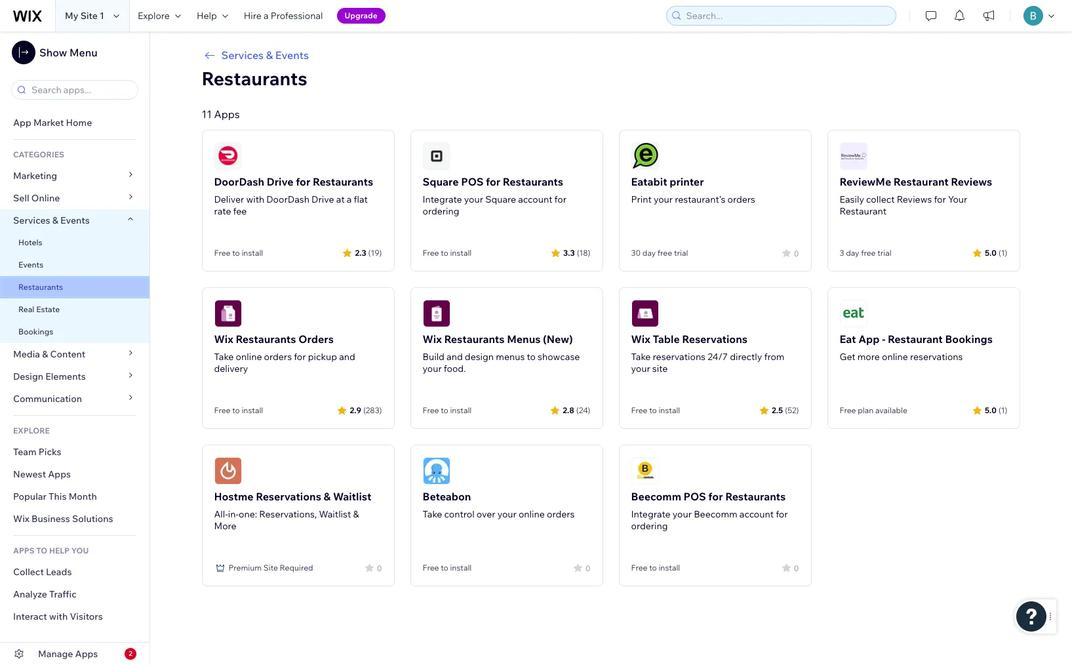 Task type: vqa. For each thing, say whether or not it's contained in the screenshot.


Task type: locate. For each thing, give the bounding box(es) containing it.
app left - at the right of the page
[[859, 333, 880, 346]]

restaurant up "your" at the right top of page
[[894, 175, 949, 188]]

for inside reviewme restaurant reviews easily collect reviews for your restaurant
[[934, 193, 946, 205]]

day right 30
[[643, 248, 656, 258]]

0 vertical spatial (1)
[[999, 248, 1008, 257]]

0 vertical spatial reservations
[[682, 333, 748, 346]]

take left the site
[[631, 351, 651, 363]]

doordash right fee
[[267, 193, 310, 205]]

0 horizontal spatial beecomm
[[631, 490, 681, 503]]

1 horizontal spatial with
[[246, 193, 264, 205]]

0 horizontal spatial a
[[264, 10, 269, 22]]

5.0 for eat app - restaurant bookings
[[985, 405, 997, 415]]

(1) for reviewme restaurant reviews
[[999, 248, 1008, 257]]

for
[[296, 175, 311, 188], [486, 175, 501, 188], [555, 193, 567, 205], [934, 193, 946, 205], [294, 351, 306, 363], [709, 490, 723, 503], [776, 508, 788, 520]]

account for square pos for restaurants
[[518, 193, 553, 205]]

install for beecomm pos for restaurants
[[659, 563, 680, 573]]

install for wix table reservations
[[659, 405, 680, 415]]

(283)
[[363, 405, 382, 415]]

online inside eat app - restaurant bookings get more online reservations
[[882, 351, 908, 363]]

eatabit printer print your restaurant's orders
[[631, 175, 756, 205]]

0 horizontal spatial square
[[423, 175, 459, 188]]

1 horizontal spatial app
[[859, 333, 880, 346]]

ordering inside beecomm pos for restaurants integrate your beecomm account for ordering
[[631, 520, 668, 532]]

services
[[221, 49, 264, 62], [13, 214, 50, 226]]

site
[[80, 10, 98, 22], [264, 563, 278, 573]]

integrate
[[423, 193, 462, 205], [631, 508, 671, 520]]

premium
[[229, 563, 262, 573]]

eatabit
[[631, 175, 667, 188]]

1 horizontal spatial free
[[861, 248, 876, 258]]

pickup
[[308, 351, 337, 363]]

wix inside wix restaurants menus (new) build and design menus to showcase your food.
[[423, 333, 442, 346]]

to for square pos for restaurants
[[441, 248, 448, 258]]

1 horizontal spatial a
[[347, 193, 352, 205]]

free to install for wix restaurants orders
[[214, 405, 263, 415]]

2.8 (24)
[[563, 405, 591, 415]]

integrate down square pos for restaurants logo
[[423, 193, 462, 205]]

free for doordash drive for restaurants
[[214, 248, 231, 258]]

3.3 (18)
[[563, 248, 591, 257]]

0 vertical spatial reviews
[[951, 175, 993, 188]]

install for doordash drive for restaurants
[[242, 248, 263, 258]]

take down beteabon
[[423, 508, 442, 520]]

popular this month
[[13, 491, 97, 502]]

doordash up deliver
[[214, 175, 264, 188]]

1 trial from the left
[[674, 248, 688, 258]]

0 horizontal spatial doordash
[[214, 175, 264, 188]]

orders inside eatabit printer print your restaurant's orders
[[728, 193, 756, 205]]

wix down wix restaurants orders logo
[[214, 333, 233, 346]]

reservations inside wix table reservations take reservations 24/7 directly from your site
[[653, 351, 706, 363]]

0 horizontal spatial trial
[[674, 248, 688, 258]]

services & events down online
[[13, 214, 90, 226]]

analyze traffic
[[13, 588, 77, 600]]

1 and from the left
[[339, 351, 355, 363]]

pos
[[461, 175, 484, 188], [684, 490, 706, 503]]

2 trial from the left
[[878, 248, 892, 258]]

hostme reservations & waitlist logo image
[[214, 457, 242, 485]]

1 vertical spatial ordering
[[631, 520, 668, 532]]

app left market
[[13, 117, 31, 129]]

2 horizontal spatial orders
[[728, 193, 756, 205]]

wix
[[214, 333, 233, 346], [423, 333, 442, 346], [631, 333, 651, 346], [13, 513, 29, 525]]

apps for manage apps
[[75, 648, 98, 660]]

1 horizontal spatial and
[[447, 351, 463, 363]]

with right deliver
[[246, 193, 264, 205]]

0 vertical spatial beecomm
[[631, 490, 681, 503]]

services down the hire
[[221, 49, 264, 62]]

and right build
[[447, 351, 463, 363]]

1 5.0 (1) from the top
[[985, 248, 1008, 257]]

restaurant
[[894, 175, 949, 188], [840, 205, 887, 217], [888, 333, 943, 346]]

sell online link
[[0, 187, 150, 209]]

0 horizontal spatial reviews
[[897, 193, 932, 205]]

0 vertical spatial 5.0
[[985, 248, 997, 257]]

2 reservations from the left
[[910, 351, 963, 363]]

control
[[444, 508, 475, 520]]

popular
[[13, 491, 47, 502]]

your inside eatabit printer print your restaurant's orders
[[654, 193, 673, 205]]

0 horizontal spatial reservations
[[256, 490, 321, 503]]

wix left 'table'
[[631, 333, 651, 346]]

1 (1) from the top
[[999, 248, 1008, 257]]

bookings
[[18, 327, 53, 336], [945, 333, 993, 346]]

restaurants
[[202, 67, 307, 90], [313, 175, 373, 188], [503, 175, 563, 188], [18, 282, 63, 292], [236, 333, 296, 346], [444, 333, 505, 346], [726, 490, 786, 503]]

1 vertical spatial pos
[[684, 490, 706, 503]]

0 vertical spatial site
[[80, 10, 98, 22]]

delivery
[[214, 363, 248, 375]]

0 vertical spatial square
[[423, 175, 459, 188]]

free to install for square pos for restaurants
[[423, 248, 472, 258]]

collect leads link
[[0, 561, 150, 583]]

3
[[840, 248, 844, 258]]

a inside hire a professional link
[[264, 10, 269, 22]]

2 vertical spatial restaurant
[[888, 333, 943, 346]]

0 horizontal spatial take
[[214, 351, 234, 363]]

trial
[[674, 248, 688, 258], [878, 248, 892, 258]]

available
[[876, 405, 908, 415]]

1 vertical spatial integrate
[[631, 508, 671, 520]]

ordering down square pos for restaurants logo
[[423, 205, 459, 217]]

0 horizontal spatial free
[[658, 248, 672, 258]]

services & events
[[221, 49, 309, 62], [13, 214, 90, 226]]

0 horizontal spatial bookings
[[18, 327, 53, 336]]

wix business solutions
[[13, 513, 113, 525]]

to for wix restaurants menus (new)
[[441, 405, 448, 415]]

0 vertical spatial integrate
[[423, 193, 462, 205]]

0 horizontal spatial events
[[18, 260, 43, 270]]

free for eat app - restaurant bookings
[[840, 405, 856, 415]]

1 vertical spatial apps
[[48, 468, 71, 480]]

free for wix restaurants menus (new)
[[423, 405, 439, 415]]

bookings inside bookings link
[[18, 327, 53, 336]]

take inside wix table reservations take reservations 24/7 directly from your site
[[631, 351, 651, 363]]

events down hotels in the top left of the page
[[18, 260, 43, 270]]

1 free from the left
[[658, 248, 672, 258]]

reviews up "your" at the right top of page
[[951, 175, 993, 188]]

0 horizontal spatial account
[[518, 193, 553, 205]]

1 vertical spatial reservations
[[256, 490, 321, 503]]

2 5.0 (1) from the top
[[985, 405, 1008, 415]]

0 for waitlist
[[377, 563, 382, 573]]

2 5.0 from the top
[[985, 405, 997, 415]]

app inside eat app - restaurant bookings get more online reservations
[[859, 333, 880, 346]]

1 vertical spatial site
[[264, 563, 278, 573]]

2 day from the left
[[846, 248, 860, 258]]

to inside wix restaurants menus (new) build and design menus to showcase your food.
[[527, 351, 536, 363]]

free to install for wix table reservations
[[631, 405, 680, 415]]

0 vertical spatial ordering
[[423, 205, 459, 217]]

to
[[232, 248, 240, 258], [441, 248, 448, 258], [527, 351, 536, 363], [232, 405, 240, 415], [441, 405, 448, 415], [649, 405, 657, 415], [441, 563, 448, 573], [649, 563, 657, 573]]

1 horizontal spatial services
[[221, 49, 264, 62]]

apps right 11
[[214, 108, 240, 121]]

team picks
[[13, 446, 61, 458]]

2 free from the left
[[861, 248, 876, 258]]

2.9 (283)
[[350, 405, 382, 415]]

0 horizontal spatial ordering
[[423, 205, 459, 217]]

rate
[[214, 205, 231, 217]]

free for beecomm pos for restaurants
[[631, 563, 648, 573]]

services & events inside sidebar element
[[13, 214, 90, 226]]

1 5.0 from the top
[[985, 248, 997, 257]]

bookings inside eat app - restaurant bookings get more online reservations
[[945, 333, 993, 346]]

0 for your
[[794, 248, 799, 258]]

events down the sell online link
[[60, 214, 90, 226]]

Search apps... field
[[28, 81, 134, 99]]

beteabon logo image
[[423, 457, 450, 485]]

1 horizontal spatial reviews
[[951, 175, 993, 188]]

wix restaurants orders take online orders for pickup and delivery
[[214, 333, 355, 375]]

1 vertical spatial services
[[13, 214, 50, 226]]

2 vertical spatial orders
[[547, 508, 575, 520]]

-
[[882, 333, 886, 346]]

integrate down beecomm pos for restaurants logo
[[631, 508, 671, 520]]

5.0 (1)
[[985, 248, 1008, 257], [985, 405, 1008, 415]]

30
[[631, 248, 641, 258]]

0 horizontal spatial site
[[80, 10, 98, 22]]

content
[[50, 348, 85, 360]]

reservations up 24/7
[[682, 333, 748, 346]]

0 horizontal spatial drive
[[267, 175, 294, 188]]

reservations inside hostme reservations & waitlist all-in-one: reservations, waitlist & more
[[256, 490, 321, 503]]

app inside app market home link
[[13, 117, 31, 129]]

orders
[[728, 193, 756, 205], [264, 351, 292, 363], [547, 508, 575, 520]]

1 horizontal spatial take
[[423, 508, 442, 520]]

menus
[[496, 351, 525, 363]]

interact with visitors link
[[0, 605, 150, 628]]

ordering inside square pos for restaurants integrate your square account for ordering
[[423, 205, 459, 217]]

1 vertical spatial services & events
[[13, 214, 90, 226]]

app
[[13, 117, 31, 129], [859, 333, 880, 346]]

0 vertical spatial services & events
[[221, 49, 309, 62]]

sidebar element
[[0, 31, 150, 665]]

free right 3
[[861, 248, 876, 258]]

0 vertical spatial with
[[246, 193, 264, 205]]

newest apps
[[13, 468, 71, 480]]

site for premium
[[264, 563, 278, 573]]

pos inside beecomm pos for restaurants integrate your beecomm account for ordering
[[684, 490, 706, 503]]

a right the hire
[[264, 10, 269, 22]]

0 vertical spatial pos
[[461, 175, 484, 188]]

free for reviewme
[[861, 248, 876, 258]]

1 vertical spatial 5.0
[[985, 405, 997, 415]]

0 horizontal spatial orders
[[264, 351, 292, 363]]

newest
[[13, 468, 46, 480]]

11
[[202, 108, 212, 121]]

orders inside the wix restaurants orders take online orders for pickup and delivery
[[264, 351, 292, 363]]

2 horizontal spatial take
[[631, 351, 651, 363]]

over
[[477, 508, 496, 520]]

free
[[214, 248, 231, 258], [423, 248, 439, 258], [214, 405, 231, 415], [423, 405, 439, 415], [631, 405, 648, 415], [840, 405, 856, 415], [423, 563, 439, 573], [631, 563, 648, 573]]

0 vertical spatial orders
[[728, 193, 756, 205]]

1 vertical spatial beecomm
[[694, 508, 738, 520]]

1 vertical spatial 5.0 (1)
[[985, 405, 1008, 415]]

take inside the wix restaurants orders take online orders for pickup and delivery
[[214, 351, 234, 363]]

a right at
[[347, 193, 352, 205]]

wix up build
[[423, 333, 442, 346]]

printer
[[670, 175, 704, 188]]

2.3
[[355, 248, 366, 257]]

take down wix restaurants orders logo
[[214, 351, 234, 363]]

integrate for beecomm
[[631, 508, 671, 520]]

1 vertical spatial account
[[740, 508, 774, 520]]

doordash
[[214, 175, 264, 188], [267, 193, 310, 205]]

apps for newest apps
[[48, 468, 71, 480]]

0 horizontal spatial reservations
[[653, 351, 706, 363]]

print
[[631, 193, 652, 205]]

popular this month link
[[0, 485, 150, 508]]

ordering down beecomm pos for restaurants logo
[[631, 520, 668, 532]]

30 day free trial
[[631, 248, 688, 258]]

wix business solutions link
[[0, 508, 150, 530]]

wix inside wix table reservations take reservations 24/7 directly from your site
[[631, 333, 651, 346]]

reviews
[[951, 175, 993, 188], [897, 193, 932, 205]]

restaurants link
[[0, 276, 150, 298]]

0 vertical spatial app
[[13, 117, 31, 129]]

1 vertical spatial doordash
[[267, 193, 310, 205]]

2 vertical spatial apps
[[75, 648, 98, 660]]

reviews right 'collect'
[[897, 193, 932, 205]]

site right "premium"
[[264, 563, 278, 573]]

0 horizontal spatial online
[[236, 351, 262, 363]]

0 horizontal spatial app
[[13, 117, 31, 129]]

restaurant down 'reviewme'
[[840, 205, 887, 217]]

0 horizontal spatial day
[[643, 248, 656, 258]]

wix inside the wix restaurants orders take online orders for pickup and delivery
[[214, 333, 233, 346]]

free to install for beecomm pos for restaurants
[[631, 563, 680, 573]]

2 vertical spatial events
[[18, 260, 43, 270]]

2.5
[[772, 405, 783, 415]]

eatabit printer logo image
[[631, 142, 659, 170]]

2 horizontal spatial apps
[[214, 108, 240, 121]]

hotels link
[[0, 232, 150, 254]]

day right 3
[[846, 248, 860, 258]]

1 horizontal spatial apps
[[75, 648, 98, 660]]

wix inside wix business solutions link
[[13, 513, 29, 525]]

1 reservations from the left
[[653, 351, 706, 363]]

pos inside square pos for restaurants integrate your square account for ordering
[[461, 175, 484, 188]]

1 horizontal spatial integrate
[[631, 508, 671, 520]]

0 vertical spatial a
[[264, 10, 269, 22]]

pos for square
[[461, 175, 484, 188]]

team
[[13, 446, 36, 458]]

orders for printer
[[728, 193, 756, 205]]

and inside the wix restaurants orders take online orders for pickup and delivery
[[339, 351, 355, 363]]

account inside square pos for restaurants integrate your square account for ordering
[[518, 193, 553, 205]]

wix down popular
[[13, 513, 29, 525]]

Search... field
[[682, 7, 892, 25]]

online down wix restaurants orders logo
[[236, 351, 262, 363]]

restaurants inside sidebar element
[[18, 282, 63, 292]]

0 for over
[[586, 563, 591, 573]]

0 horizontal spatial integrate
[[423, 193, 462, 205]]

0 vertical spatial account
[[518, 193, 553, 205]]

1 vertical spatial reviews
[[897, 193, 932, 205]]

events inside events link
[[18, 260, 43, 270]]

1 horizontal spatial site
[[264, 563, 278, 573]]

1 vertical spatial events
[[60, 214, 90, 226]]

premium site required
[[229, 563, 313, 573]]

trial for restaurant
[[878, 248, 892, 258]]

0 horizontal spatial services & events link
[[0, 209, 150, 232]]

0 vertical spatial 5.0 (1)
[[985, 248, 1008, 257]]

online right over
[[519, 508, 545, 520]]

free right 30
[[658, 248, 672, 258]]

hotels
[[18, 237, 42, 247]]

help
[[197, 10, 217, 22]]

apps up the 'this'
[[48, 468, 71, 480]]

reservations up the reservations,
[[256, 490, 321, 503]]

wix table reservations take reservations 24/7 directly from your site
[[631, 333, 785, 375]]

integrate inside square pos for restaurants integrate your square account for ordering
[[423, 193, 462, 205]]

day
[[643, 248, 656, 258], [846, 248, 860, 258]]

1 horizontal spatial trial
[[878, 248, 892, 258]]

hire a professional
[[244, 10, 323, 22]]

1 vertical spatial a
[[347, 193, 352, 205]]

online inside the wix restaurants orders take online orders for pickup and delivery
[[236, 351, 262, 363]]

services & events down the hire
[[221, 49, 309, 62]]

events down professional
[[275, 49, 309, 62]]

waitlist
[[333, 490, 372, 503], [319, 508, 351, 520]]

(new)
[[543, 333, 573, 346]]

apps right manage
[[75, 648, 98, 660]]

1 vertical spatial square
[[485, 193, 516, 205]]

reservations inside wix table reservations take reservations 24/7 directly from your site
[[682, 333, 748, 346]]

1 vertical spatial waitlist
[[319, 508, 351, 520]]

0 horizontal spatial and
[[339, 351, 355, 363]]

free
[[658, 248, 672, 258], [861, 248, 876, 258]]

2 horizontal spatial online
[[882, 351, 908, 363]]

wix restaurants orders logo image
[[214, 300, 242, 327]]

1 horizontal spatial reservations
[[682, 333, 748, 346]]

account inside beecomm pos for restaurants integrate your beecomm account for ordering
[[740, 508, 774, 520]]

day for reviewme restaurant reviews
[[846, 248, 860, 258]]

services inside sidebar element
[[13, 214, 50, 226]]

eat app - restaurant bookings logo image
[[840, 300, 867, 327]]

free for eatabit
[[658, 248, 672, 258]]

account
[[518, 193, 553, 205], [740, 508, 774, 520]]

showcase
[[538, 351, 580, 363]]

0 vertical spatial doordash
[[214, 175, 264, 188]]

5.0
[[985, 248, 997, 257], [985, 405, 997, 415]]

0 horizontal spatial services
[[13, 214, 50, 226]]

sell
[[13, 192, 29, 204]]

0 horizontal spatial services & events
[[13, 214, 90, 226]]

0 vertical spatial apps
[[214, 108, 240, 121]]

and right pickup
[[339, 351, 355, 363]]

1 horizontal spatial pos
[[684, 490, 706, 503]]

for inside doordash drive for restaurants deliver with doordash drive at a flat rate fee
[[296, 175, 311, 188]]

1 day from the left
[[643, 248, 656, 258]]

site left 1
[[80, 10, 98, 22]]

2
[[129, 649, 132, 658]]

online down - at the right of the page
[[882, 351, 908, 363]]

2 and from the left
[[447, 351, 463, 363]]

more
[[858, 351, 880, 363]]

0 vertical spatial services & events link
[[202, 47, 1020, 63]]

1 vertical spatial with
[[49, 611, 68, 622]]

restaurant right - at the right of the page
[[888, 333, 943, 346]]

1 horizontal spatial online
[[519, 508, 545, 520]]

your inside beteabon take control over your online orders
[[498, 508, 517, 520]]

trial right 3
[[878, 248, 892, 258]]

orders
[[299, 333, 334, 346]]

online
[[31, 192, 60, 204]]

2 (1) from the top
[[999, 405, 1008, 415]]

1 horizontal spatial ordering
[[631, 520, 668, 532]]

explore
[[138, 10, 170, 22]]

trial right 30
[[674, 248, 688, 258]]

ordering
[[423, 205, 459, 217], [631, 520, 668, 532]]

and inside wix restaurants menus (new) build and design menus to showcase your food.
[[447, 351, 463, 363]]

1 horizontal spatial reservations
[[910, 351, 963, 363]]

to for wix table reservations
[[649, 405, 657, 415]]

services up hotels in the top left of the page
[[13, 214, 50, 226]]

with down "traffic"
[[49, 611, 68, 622]]

1 horizontal spatial square
[[485, 193, 516, 205]]

take for wix restaurants orders
[[214, 351, 234, 363]]

1 vertical spatial drive
[[312, 193, 334, 205]]

integrate inside beecomm pos for restaurants integrate your beecomm account for ordering
[[631, 508, 671, 520]]

1 horizontal spatial orders
[[547, 508, 575, 520]]

free to install for beteabon
[[423, 563, 472, 573]]



Task type: describe. For each thing, give the bounding box(es) containing it.
(1) for eat app - restaurant bookings
[[999, 405, 1008, 415]]

design elements
[[13, 371, 86, 382]]

1 horizontal spatial events
[[60, 214, 90, 226]]

easily
[[840, 193, 864, 205]]

5.0 for reviewme restaurant reviews
[[985, 248, 997, 257]]

table
[[653, 333, 680, 346]]

in-
[[228, 508, 239, 520]]

restaurants inside beecomm pos for restaurants integrate your beecomm account for ordering
[[726, 490, 786, 503]]

integrate for square
[[423, 193, 462, 205]]

one:
[[239, 508, 257, 520]]

1 horizontal spatial doordash
[[267, 193, 310, 205]]

to for wix restaurants orders
[[232, 405, 240, 415]]

trial for printer
[[674, 248, 688, 258]]

events link
[[0, 254, 150, 276]]

wix for wix restaurants menus (new)
[[423, 333, 442, 346]]

2.3 (19)
[[355, 248, 382, 257]]

1
[[100, 10, 104, 22]]

real estate link
[[0, 298, 150, 321]]

month
[[69, 491, 97, 502]]

upgrade button
[[337, 8, 386, 24]]

your inside square pos for restaurants integrate your square account for ordering
[[464, 193, 483, 205]]

0 vertical spatial restaurant
[[894, 175, 949, 188]]

wix for wix restaurants orders
[[214, 333, 233, 346]]

beteabon take control over your online orders
[[423, 490, 575, 520]]

design
[[465, 351, 494, 363]]

2.9
[[350, 405, 361, 415]]

my
[[65, 10, 78, 22]]

media
[[13, 348, 40, 360]]

communication link
[[0, 388, 150, 410]]

24/7
[[708, 351, 728, 363]]

5.0 (1) for eat app - restaurant bookings
[[985, 405, 1008, 415]]

0 vertical spatial waitlist
[[333, 490, 372, 503]]

0 vertical spatial services
[[221, 49, 264, 62]]

media & content link
[[0, 343, 150, 365]]

with inside doordash drive for restaurants deliver with doordash drive at a flat rate fee
[[246, 193, 264, 205]]

help
[[49, 546, 70, 556]]

0 for restaurants
[[794, 563, 799, 573]]

2 horizontal spatial events
[[275, 49, 309, 62]]

reservations inside eat app - restaurant bookings get more online reservations
[[910, 351, 963, 363]]

business
[[31, 513, 70, 525]]

home
[[66, 117, 92, 129]]

solutions
[[72, 513, 113, 525]]

a inside doordash drive for restaurants deliver with doordash drive at a flat rate fee
[[347, 193, 352, 205]]

install for beteabon
[[450, 563, 472, 573]]

doordash drive for restaurants logo image
[[214, 142, 242, 170]]

market
[[33, 117, 64, 129]]

1 horizontal spatial services & events
[[221, 49, 309, 62]]

wix restaurants menus (new) build and design menus to showcase your food.
[[423, 333, 580, 375]]

this
[[49, 491, 67, 502]]

with inside sidebar element
[[49, 611, 68, 622]]

real estate
[[18, 304, 60, 314]]

all-
[[214, 508, 228, 520]]

wix for wix table reservations
[[631, 333, 651, 346]]

1 vertical spatial services & events link
[[0, 209, 150, 232]]

from
[[764, 351, 785, 363]]

apps to help you
[[13, 546, 89, 556]]

my site 1
[[65, 10, 104, 22]]

to for beecomm pos for restaurants
[[649, 563, 657, 573]]

design elements link
[[0, 365, 150, 388]]

menu
[[69, 46, 98, 59]]

ordering for beecomm
[[631, 520, 668, 532]]

build
[[423, 351, 445, 363]]

1 vertical spatial restaurant
[[840, 205, 887, 217]]

restaurant inside eat app - restaurant bookings get more online reservations
[[888, 333, 943, 346]]

free for square pos for restaurants
[[423, 248, 439, 258]]

1 horizontal spatial services & events link
[[202, 47, 1020, 63]]

professional
[[271, 10, 323, 22]]

reviewme restaurant reviews logo image
[[840, 142, 867, 170]]

2.5 (52)
[[772, 405, 799, 415]]

online inside beteabon take control over your online orders
[[519, 508, 545, 520]]

install for wix restaurants menus (new)
[[450, 405, 472, 415]]

square pos for restaurants integrate your square account for ordering
[[423, 175, 567, 217]]

show
[[39, 46, 67, 59]]

account for beecomm pos for restaurants
[[740, 508, 774, 520]]

(19)
[[368, 248, 382, 257]]

flat
[[354, 193, 368, 205]]

restaurants inside the wix restaurants orders take online orders for pickup and delivery
[[236, 333, 296, 346]]

wix restaurants menus (new) logo image
[[423, 300, 450, 327]]

beecomm pos for restaurants logo image
[[631, 457, 659, 485]]

apps
[[13, 546, 34, 556]]

pos for beecomm
[[684, 490, 706, 503]]

traffic
[[49, 588, 77, 600]]

leads
[[46, 566, 72, 578]]

visitors
[[70, 611, 103, 622]]

your
[[948, 193, 968, 205]]

beecomm pos for restaurants integrate your beecomm account for ordering
[[631, 490, 788, 532]]

eat app - restaurant bookings get more online reservations
[[840, 333, 993, 363]]

for inside the wix restaurants orders take online orders for pickup and delivery
[[294, 351, 306, 363]]

1 horizontal spatial beecomm
[[694, 508, 738, 520]]

apps for 11 apps
[[214, 108, 240, 121]]

hire a professional link
[[236, 0, 331, 31]]

analyze traffic link
[[0, 583, 150, 605]]

beteabon
[[423, 490, 471, 503]]

design
[[13, 371, 43, 382]]

5.0 (1) for reviewme restaurant reviews
[[985, 248, 1008, 257]]

orders inside beteabon take control over your online orders
[[547, 508, 575, 520]]

show menu button
[[12, 41, 98, 64]]

wix table reservations logo image
[[631, 300, 659, 327]]

free for wix restaurants orders
[[214, 405, 231, 415]]

real
[[18, 304, 34, 314]]

free to install for wix restaurants menus (new)
[[423, 405, 472, 415]]

free for wix table reservations
[[631, 405, 648, 415]]

your inside beecomm pos for restaurants integrate your beecomm account for ordering
[[673, 508, 692, 520]]

manage
[[38, 648, 73, 660]]

fee
[[233, 205, 247, 217]]

sell online
[[13, 192, 60, 204]]

plan
[[858, 405, 874, 415]]

take for wix table reservations
[[631, 351, 651, 363]]

free to install for doordash drive for restaurants
[[214, 248, 263, 258]]

more
[[214, 520, 237, 532]]

install for square pos for restaurants
[[450, 248, 472, 258]]

3 day free trial
[[840, 248, 892, 258]]

day for eatabit printer
[[643, 248, 656, 258]]

your inside wix table reservations take reservations 24/7 directly from your site
[[631, 363, 650, 375]]

hire
[[244, 10, 262, 22]]

square pos for restaurants logo image
[[423, 142, 450, 170]]

0 vertical spatial drive
[[267, 175, 294, 188]]

interact
[[13, 611, 47, 622]]

show menu
[[39, 46, 98, 59]]

site
[[652, 363, 668, 375]]

manage apps
[[38, 648, 98, 660]]

site for my
[[80, 10, 98, 22]]

upgrade
[[345, 10, 378, 20]]

restaurants inside wix restaurants menus (new) build and design menus to showcase your food.
[[444, 333, 505, 346]]

1 horizontal spatial drive
[[312, 193, 334, 205]]

free for beteabon
[[423, 563, 439, 573]]

doordash drive for restaurants deliver with doordash drive at a flat rate fee
[[214, 175, 373, 217]]

menus
[[507, 333, 541, 346]]

app market home
[[13, 117, 92, 129]]

restaurants inside square pos for restaurants integrate your square account for ordering
[[503, 175, 563, 188]]

(24)
[[576, 405, 591, 415]]

marketing link
[[0, 165, 150, 187]]

your inside wix restaurants menus (new) build and design menus to showcase your food.
[[423, 363, 442, 375]]

get
[[840, 351, 856, 363]]

analyze
[[13, 588, 47, 600]]

to for doordash drive for restaurants
[[232, 248, 240, 258]]

take inside beteabon take control over your online orders
[[423, 508, 442, 520]]

install for wix restaurants orders
[[242, 405, 263, 415]]

ordering for square
[[423, 205, 459, 217]]

reservations,
[[259, 508, 317, 520]]

restaurants inside doordash drive for restaurants deliver with doordash drive at a flat rate fee
[[313, 175, 373, 188]]

to for beteabon
[[441, 563, 448, 573]]

bookings link
[[0, 321, 150, 343]]

categories
[[13, 150, 64, 159]]

orders for restaurants
[[264, 351, 292, 363]]



